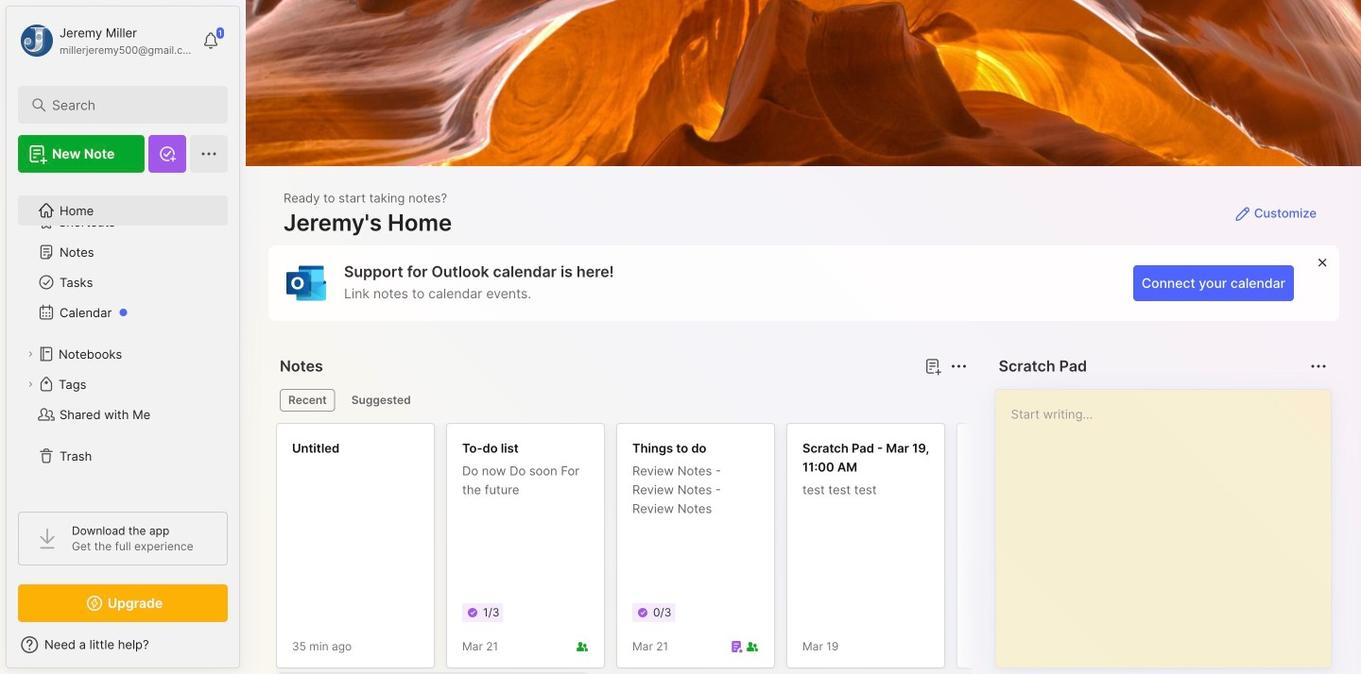 Task type: vqa. For each thing, say whether or not it's contained in the screenshot.
thumbnail to the left
no



Task type: describe. For each thing, give the bounding box(es) containing it.
none search field inside main element
[[52, 94, 203, 116]]

more actions image
[[1307, 355, 1330, 378]]

expand tags image
[[25, 379, 36, 390]]

expand notebooks image
[[25, 349, 36, 360]]

2 tab from the left
[[343, 389, 419, 412]]

click to collapse image
[[239, 640, 253, 663]]

tree inside main element
[[7, 184, 239, 495]]



Task type: locate. For each thing, give the bounding box(es) containing it.
tab
[[280, 389, 335, 412], [343, 389, 419, 412]]

1 horizontal spatial tab
[[343, 389, 419, 412]]

More actions field
[[1305, 354, 1332, 380]]

Account field
[[18, 22, 193, 60]]

WHAT'S NEW field
[[7, 630, 239, 661]]

Search text field
[[52, 96, 203, 114]]

0 horizontal spatial tab
[[280, 389, 335, 412]]

Start writing… text field
[[1011, 390, 1330, 653]]

1 tab from the left
[[280, 389, 335, 412]]

row group
[[276, 423, 1361, 675]]

tree
[[7, 184, 239, 495]]

main element
[[0, 0, 246, 675]]

None search field
[[52, 94, 203, 116]]

tab list
[[280, 389, 965, 412]]



